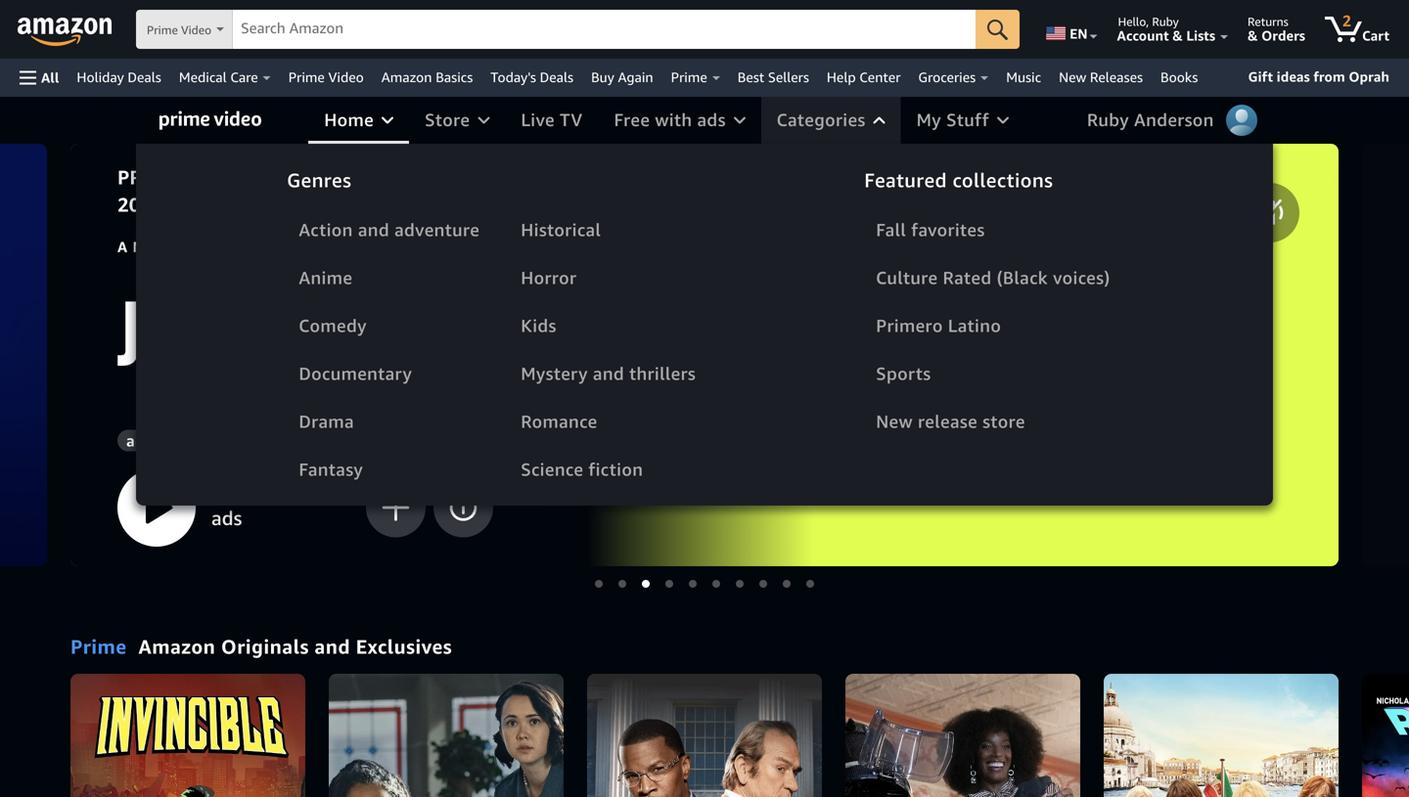 Task type: locate. For each thing, give the bounding box(es) containing it.
historical link
[[509, 206, 713, 254]]

help
[[827, 69, 856, 85]]

1 horizontal spatial free
[[614, 109, 650, 132]]

help center link
[[818, 64, 910, 91]]

with for free with ads
[[655, 109, 692, 132]]

0 vertical spatial video
[[181, 23, 211, 37]]

home link
[[309, 97, 409, 144]]

1 & from the left
[[1173, 27, 1183, 44]]

1 vertical spatial prime video
[[288, 69, 364, 85]]

primero latino
[[876, 315, 1001, 338]]

ads for free with ads on freevee
[[252, 430, 281, 452]]

new release store link
[[864, 398, 1122, 446]]

1 deals from the left
[[128, 69, 161, 85]]

new inside new release store link
[[876, 411, 913, 434]]

watch
[[211, 484, 268, 509]]

1 vertical spatial new
[[876, 411, 913, 434]]

with down fantasy at the left of the page
[[273, 484, 313, 509]]

&
[[1173, 27, 1183, 44], [1248, 27, 1258, 44]]

collections
[[953, 168, 1053, 193]]

care
[[230, 69, 258, 85]]

nominee
[[341, 165, 422, 189]]

buy
[[591, 69, 614, 85]]

releases
[[1090, 69, 1143, 85]]

hello,
[[1118, 15, 1149, 28]]

invincible – season 2 image
[[1362, 144, 1409, 567]]

tom clancy's jack ryan image
[[117, 260, 398, 366]]

0 horizontal spatial amazon
[[138, 635, 216, 659]]

primetime
[[117, 165, 223, 189]]

historical
[[521, 219, 601, 242]]

watch with ads button
[[117, 469, 331, 547]]

0 vertical spatial amazon
[[381, 69, 432, 85]]

all button
[[11, 59, 68, 97]]

featured
[[864, 168, 947, 193]]

anime
[[299, 267, 353, 290]]

0 horizontal spatial video
[[181, 23, 211, 37]]

featured collections
[[864, 168, 1053, 193]]

ads right play image
[[211, 506, 242, 531]]

0 horizontal spatial prime video
[[147, 23, 211, 37]]

action and adventure
[[299, 219, 480, 242]]

music
[[1006, 69, 1041, 85]]

basics
[[436, 69, 473, 85]]

2 horizontal spatial with
[[655, 109, 692, 132]]

culture rated (black voices)
[[876, 267, 1110, 290]]

0 horizontal spatial &
[[1173, 27, 1183, 44]]

deals right today's
[[540, 69, 574, 85]]

amazon inside the amazon basics link
[[381, 69, 432, 85]]

0 horizontal spatial free
[[169, 430, 205, 452]]

live tv
[[521, 109, 583, 132]]

1 horizontal spatial new
[[1059, 69, 1087, 85]]

0 vertical spatial with
[[655, 109, 692, 132]]

new down sports
[[876, 411, 913, 434]]

science
[[521, 459, 584, 481]]

0 horizontal spatial new
[[876, 411, 913, 434]]

1 horizontal spatial video
[[328, 69, 364, 85]]

emmys®
[[228, 165, 307, 189]]

free up play image
[[169, 430, 205, 452]]

max a prime video channel. the one to watch. preview of b/r sports add-on included for a limited time with max. subject to change. image
[[0, 144, 47, 567]]

amazon
[[381, 69, 432, 85], [138, 635, 216, 659]]

ads inside watch with ads
[[211, 506, 242, 531]]

free for free with ads
[[614, 109, 650, 132]]

and for action
[[358, 219, 389, 242]]

navigation navigation
[[0, 0, 1409, 97]]

medical care
[[179, 69, 258, 85]]

store
[[983, 411, 1025, 434]]

new left releases
[[1059, 69, 1087, 85]]

prime inside search field
[[147, 23, 178, 37]]

2 deals from the left
[[540, 69, 574, 85]]

rated
[[943, 267, 992, 290]]

1 vertical spatial video
[[328, 69, 364, 85]]

1 horizontal spatial with
[[273, 484, 313, 509]]

new for new releases
[[1059, 69, 1087, 85]]

culture
[[876, 267, 938, 290]]

2 vertical spatial and
[[315, 635, 350, 659]]

& left orders in the top of the page
[[1248, 27, 1258, 44]]

again
[[618, 69, 653, 85]]

and up romance 'link'
[[593, 363, 624, 386]]

Prime Video search field
[[136, 10, 1020, 51]]

prime video inside search field
[[147, 23, 211, 37]]

1 vertical spatial free
[[169, 430, 205, 452]]

culture rated (black voices) link
[[864, 254, 1122, 302]]

jack ryan image
[[70, 144, 1339, 567]]

video up home
[[328, 69, 364, 85]]

and right the action
[[358, 219, 389, 242]]

best sellers
[[738, 69, 809, 85]]

amazon left originals
[[138, 635, 216, 659]]

1 horizontal spatial &
[[1248, 27, 1258, 44]]

video up the medical at the top left of the page
[[181, 23, 211, 37]]

amazon basics
[[381, 69, 473, 85]]

ruby
[[1152, 15, 1179, 28]]

& left lists
[[1173, 27, 1183, 44]]

with up watch
[[210, 430, 247, 452]]

free down again
[[614, 109, 650, 132]]

categories
[[777, 109, 866, 132]]

deals inside "link"
[[128, 69, 161, 85]]

2 & from the left
[[1248, 27, 1258, 44]]

deals right holiday
[[128, 69, 161, 85]]

all
[[41, 69, 59, 86]]

medical
[[179, 69, 227, 85]]

with inside "link"
[[655, 109, 692, 132]]

holiday deals link
[[68, 64, 170, 91]]

comedy
[[299, 315, 367, 338]]

& inside "returns & orders"
[[1248, 27, 1258, 44]]

free inside "link"
[[614, 109, 650, 132]]

1 horizontal spatial deals
[[540, 69, 574, 85]]

adventure
[[394, 219, 480, 242]]

2 horizontal spatial and
[[593, 363, 624, 386]]

none submit inside "prime video" search field
[[976, 10, 1020, 49]]

genres
[[287, 168, 352, 193]]

groceries link
[[910, 64, 997, 91]]

freevee
[[312, 430, 377, 452]]

prime video link
[[280, 64, 373, 91]]

cart
[[1362, 27, 1390, 44]]

None submit
[[976, 10, 1020, 49]]

0 vertical spatial free
[[614, 109, 650, 132]]

ads up play image
[[126, 432, 152, 450]]

amazon left basics
[[381, 69, 432, 85]]

new inside new releases link
[[1059, 69, 1087, 85]]

0 horizontal spatial deals
[[128, 69, 161, 85]]

deals for holiday deals
[[128, 69, 161, 85]]

from
[[1314, 69, 1345, 85]]

sports
[[876, 363, 931, 386]]

new for new release store
[[876, 411, 913, 434]]

0 vertical spatial prime video
[[147, 23, 211, 37]]

fiction
[[589, 459, 643, 481]]

ads inside "link"
[[697, 109, 726, 132]]

music link
[[997, 64, 1050, 91]]

hello, ruby
[[1118, 15, 1179, 28]]

anime link
[[287, 254, 491, 302]]

ads
[[697, 109, 726, 132], [252, 430, 281, 452], [126, 432, 152, 450], [211, 506, 242, 531]]

and
[[358, 219, 389, 242], [593, 363, 624, 386], [315, 635, 350, 659]]

amazon for amazon originals and exclusives
[[138, 635, 216, 659]]

1 vertical spatial amazon
[[138, 635, 216, 659]]

free with ads
[[614, 109, 726, 132]]

ads left on
[[252, 430, 281, 452]]

my
[[917, 109, 941, 132]]

with inside watch with ads
[[273, 484, 313, 509]]

free for free with ads on freevee
[[169, 430, 205, 452]]

sports link
[[864, 350, 1122, 398]]

favorites
[[911, 219, 985, 242]]

0 vertical spatial and
[[358, 219, 389, 242]]

free
[[614, 109, 650, 132], [169, 430, 205, 452]]

1 horizontal spatial and
[[358, 219, 389, 242]]

comedy link
[[287, 302, 491, 350]]

prime video up home
[[288, 69, 364, 85]]

prime
[[147, 23, 178, 37], [288, 69, 325, 85], [671, 69, 707, 85], [70, 635, 127, 659]]

1 vertical spatial with
[[210, 430, 247, 452]]

1 horizontal spatial amazon
[[381, 69, 432, 85]]

0 vertical spatial new
[[1059, 69, 1087, 85]]

play image
[[135, 486, 178, 529]]

0 horizontal spatial with
[[210, 430, 247, 452]]

orders
[[1262, 27, 1305, 44]]

tv
[[560, 109, 583, 132]]

and right originals
[[315, 635, 350, 659]]

2 vertical spatial with
[[273, 484, 313, 509]]

add image
[[380, 492, 412, 524]]

1 vertical spatial and
[[593, 363, 624, 386]]

ads down prime link
[[697, 109, 726, 132]]

prime video up the medical at the top left of the page
[[147, 23, 211, 37]]

fall favorites
[[876, 219, 985, 242]]

with down prime link
[[655, 109, 692, 132]]

latino
[[948, 315, 1001, 338]]

mystery
[[521, 363, 588, 386]]



Task type: vqa. For each thing, say whether or not it's contained in the screenshot.
returns & orders
yes



Task type: describe. For each thing, give the bounding box(es) containing it.
primetime emmys® 2x nominee in 2019
[[117, 165, 444, 216]]

today's deals link
[[482, 64, 582, 91]]

categories link
[[761, 97, 901, 144]]

groceries
[[918, 69, 976, 85]]

store
[[425, 109, 470, 132]]

video inside search field
[[181, 23, 211, 37]]

en
[[1070, 25, 1088, 42]]

gift ideas from oprah
[[1248, 69, 1390, 85]]

new releases
[[1059, 69, 1143, 85]]

thrillers
[[629, 363, 696, 386]]

with for free with ads on freevee
[[210, 430, 247, 452]]

best
[[738, 69, 764, 85]]

today's deals
[[491, 69, 574, 85]]

returns
[[1248, 15, 1289, 28]]

exclusives
[[356, 635, 452, 659]]

new release store
[[876, 411, 1025, 434]]

deals for today's deals
[[540, 69, 574, 85]]

help center
[[827, 69, 901, 85]]

kids
[[521, 315, 557, 338]]

holiday deals
[[77, 69, 161, 85]]

amazon for amazon basics
[[381, 69, 432, 85]]

Search Amazon text field
[[233, 11, 976, 48]]

muted image
[[1254, 197, 1286, 229]]

drama
[[299, 411, 354, 434]]

2
[[1342, 11, 1352, 30]]

buy again
[[591, 69, 653, 85]]

horror
[[521, 267, 577, 290]]

documentary
[[299, 363, 412, 386]]

kids link
[[509, 302, 713, 350]]

amazon basics link
[[373, 64, 482, 91]]

best sellers link
[[729, 64, 818, 91]]

stuff
[[946, 109, 989, 132]]

live tv link
[[505, 97, 598, 144]]

prime video image
[[160, 111, 262, 130]]

center
[[860, 69, 901, 85]]

voices)
[[1053, 267, 1110, 290]]

watch with ads
[[211, 484, 313, 531]]

oprah
[[1349, 69, 1390, 85]]

mystery and thrillers link
[[509, 350, 713, 398]]

release
[[918, 411, 978, 434]]

2x
[[312, 165, 336, 189]]

fantasy
[[299, 459, 363, 481]]

& for returns
[[1248, 27, 1258, 44]]

live
[[521, 109, 555, 132]]

science fiction link
[[509, 446, 713, 494]]

documentary link
[[287, 350, 491, 398]]

science fiction
[[521, 459, 643, 481]]

en link
[[1035, 5, 1106, 54]]

primero latino link
[[864, 302, 1122, 350]]

account & lists
[[1117, 27, 1215, 44]]

drama link
[[287, 398, 491, 446]]

ideas
[[1277, 69, 1310, 85]]

store link
[[409, 97, 505, 144]]

originals
[[221, 635, 309, 659]]

fantasy link
[[287, 446, 491, 494]]

free with ads link
[[598, 97, 761, 144]]

free with ads on freevee
[[169, 430, 377, 452]]

gift
[[1248, 69, 1273, 85]]

0 horizontal spatial and
[[315, 635, 350, 659]]

(black
[[997, 267, 1048, 290]]

in
[[427, 165, 444, 189]]

ads for free with ads
[[697, 109, 726, 132]]

amazon image
[[18, 18, 113, 47]]

info image
[[447, 492, 480, 524]]

prime link
[[662, 64, 729, 91]]

new releases link
[[1050, 64, 1152, 91]]

mystery and thrillers
[[521, 363, 696, 386]]

with for watch with ads
[[273, 484, 313, 509]]

& for account
[[1173, 27, 1183, 44]]

and for mystery
[[593, 363, 624, 386]]

my stuff
[[917, 109, 989, 132]]

gift ideas from oprah link
[[1240, 65, 1397, 90]]

fall
[[876, 219, 906, 242]]

account
[[1117, 27, 1169, 44]]

1 horizontal spatial prime video
[[288, 69, 364, 85]]

amazon originals and exclusives
[[138, 635, 452, 659]]

fall favorites link
[[864, 206, 1122, 254]]

ads for watch with ads
[[211, 506, 242, 531]]

buy again link
[[582, 64, 662, 91]]

medical care link
[[170, 64, 280, 91]]

books
[[1161, 69, 1198, 85]]



